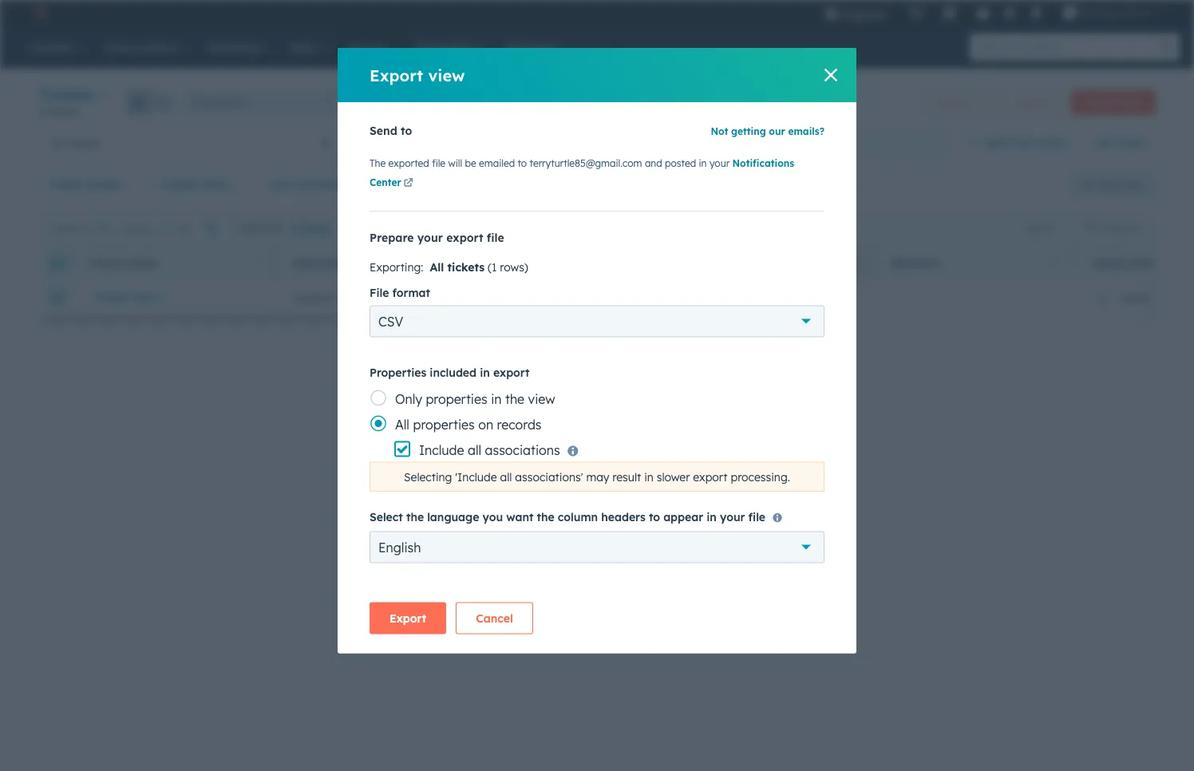 Task type: describe. For each thing, give the bounding box(es) containing it.
link opens in a new window image
[[404, 179, 413, 188]]

view for save
[[1122, 178, 1142, 190]]

not getting our emails?
[[711, 125, 825, 137]]

per
[[647, 334, 665, 348]]

pm
[[767, 290, 783, 304]]

test
[[132, 290, 154, 304]]

fix
[[1125, 6, 1137, 19]]

save
[[1097, 178, 1119, 190]]

csv button
[[370, 305, 825, 337]]

ticket inside "popup button"
[[49, 177, 83, 191]]

prepare your export file
[[370, 231, 504, 245]]

today
[[693, 290, 725, 304]]

ticket owner button
[[38, 168, 142, 200]]

close image
[[825, 69, 837, 81]]

all for tickets
[[51, 136, 64, 150]]

it!
[[1140, 6, 1149, 19]]

0 horizontal spatial the
[[406, 510, 424, 524]]

getting
[[731, 125, 766, 137]]

exporting: all tickets (1 rows)
[[370, 260, 528, 274]]

tickets
[[38, 85, 95, 105]]

1 horizontal spatial to
[[518, 157, 527, 169]]

only
[[395, 391, 422, 407]]

all views
[[1097, 136, 1145, 150]]

associations'
[[515, 470, 583, 484]]

processing.
[[731, 470, 790, 484]]

pipelines
[[206, 96, 246, 108]]

prev
[[506, 335, 531, 349]]

columns
[[1104, 222, 1141, 234]]

in down "unassigned tickets"
[[699, 157, 707, 169]]

prev button
[[476, 331, 536, 352]]

1 vertical spatial file
[[487, 231, 504, 245]]

tickets inside export view dialog
[[447, 260, 485, 274]]

(1
[[488, 260, 497, 274]]

selecting
[[404, 470, 452, 484]]

vhs can fix it!
[[1080, 6, 1149, 19]]

assign button
[[288, 221, 332, 235]]

in up on
[[491, 391, 502, 407]]

0 horizontal spatial all
[[468, 442, 481, 458]]

all for properties
[[395, 416, 409, 432]]

and
[[645, 157, 662, 169]]

page
[[669, 334, 697, 348]]

you
[[483, 510, 503, 524]]

tickets down record in the top of the page
[[67, 136, 101, 150]]

support pipeline
[[294, 290, 381, 304]]

descending sort. press to sort ascending. element
[[853, 257, 859, 270]]

included
[[430, 365, 477, 379]]

column
[[558, 510, 598, 524]]

today at 4:41 pm
[[693, 290, 783, 304]]

all for pipelines
[[193, 96, 204, 108]]

emailed
[[479, 157, 515, 169]]

my open tickets
[[354, 136, 438, 150]]

save view
[[1097, 178, 1142, 190]]

2 horizontal spatial the
[[537, 510, 554, 524]]

press to sort. element for pipeline
[[454, 257, 460, 270]]

menu containing vhs can fix it!
[[813, 0, 1175, 26]]

edit for edit columns
[[1084, 222, 1101, 234]]

create for create ticket
[[1085, 97, 1115, 109]]

0 horizontal spatial file
[[432, 157, 445, 169]]

1 for 1 selected
[[237, 222, 241, 234]]

pagination navigation
[[476, 331, 620, 352]]

1 button
[[536, 331, 554, 352]]

all for views
[[1097, 136, 1111, 150]]

edit columns button
[[1073, 218, 1152, 238]]

name
[[128, 257, 157, 269]]

on
[[478, 416, 493, 432]]

add
[[984, 136, 1006, 150]]

english button
[[370, 531, 825, 563]]

0 vertical spatial export
[[370, 65, 423, 85]]

the
[[370, 157, 386, 169]]

create ticket
[[1085, 97, 1142, 109]]

my
[[354, 136, 370, 150]]

last activity date
[[269, 177, 367, 191]]

(support
[[520, 290, 567, 304]]

0 vertical spatial export
[[446, 231, 483, 245]]

ticket left the test
[[95, 290, 129, 304]]

want
[[506, 510, 534, 524]]

in right result
[[644, 470, 654, 484]]

filters
[[568, 177, 600, 191]]

25 per page button
[[620, 326, 719, 358]]

upgrade image
[[824, 7, 838, 22]]

activity
[[296, 177, 339, 191]]

ticket owner inside "popup button"
[[49, 177, 121, 191]]

cancel button
[[456, 602, 533, 634]]

delete
[[396, 222, 426, 234]]

1 vertical spatial export
[[493, 365, 530, 379]]

group inside the tickets banner
[[126, 89, 176, 115]]

not
[[711, 125, 728, 137]]

can
[[1104, 6, 1122, 19]]

properties included in export element
[[370, 385, 825, 492]]

include all associations
[[419, 442, 560, 458]]

select the language you want the column headers to appear in your file
[[370, 510, 765, 524]]

appear
[[663, 510, 703, 524]]

unassigned tickets button
[[646, 127, 950, 159]]

center
[[370, 176, 401, 188]]

pipeline)
[[570, 290, 615, 304]]

assign
[[301, 222, 332, 234]]

2 vertical spatial to
[[649, 510, 660, 524]]

select
[[370, 510, 403, 524]]

1 selected
[[237, 222, 281, 234]]

emails?
[[788, 125, 825, 137]]

export button for edit columns
[[1013, 218, 1064, 238]]

calling icon button
[[902, 2, 930, 23]]

1 press to sort. element from the left
[[254, 257, 260, 270]]

send to
[[370, 124, 412, 138]]

advanced
[[509, 177, 564, 191]]

owner inside "popup button"
[[86, 177, 121, 191]]

send
[[370, 124, 397, 138]]

create date
[[162, 177, 228, 191]]

notifications center link
[[370, 157, 794, 191]]

1 for 1
[[542, 334, 548, 348]]

the exported file will be emailed to terryturtle85@gmail.com and posted in your
[[370, 157, 732, 169]]

create tasks
[[448, 222, 508, 234]]

1 date from the left
[[202, 177, 228, 191]]

edit columns
[[1084, 222, 1141, 234]]

posted
[[665, 157, 696, 169]]

records
[[497, 416, 542, 432]]

view for export
[[428, 65, 465, 85]]

cancel
[[476, 611, 513, 625]]

link opens in a new window image
[[404, 176, 413, 191]]

ticket test 1 link
[[95, 290, 255, 304]]

language
[[427, 510, 479, 524]]

your for select the language you want the column headers to appear in your file
[[720, 510, 745, 524]]

priority inside "popup button"
[[409, 177, 451, 191]]

ticket left name
[[89, 257, 125, 269]]

advanced filters (0)
[[509, 177, 619, 191]]

file format
[[370, 285, 430, 299]]



Task type: locate. For each thing, give the bounding box(es) containing it.
notifications center
[[370, 157, 794, 188]]

your
[[709, 157, 730, 169], [417, 231, 443, 245], [720, 510, 745, 524]]

0 vertical spatial to
[[401, 124, 412, 138]]

my open tickets button
[[342, 127, 646, 159]]

create down all tickets button
[[162, 177, 199, 191]]

export button for cancel
[[370, 602, 446, 634]]

exported
[[388, 157, 429, 169]]

1 right the test
[[158, 290, 164, 304]]

0 horizontal spatial export button
[[370, 602, 446, 634]]

be
[[465, 157, 476, 169]]

2 horizontal spatial export
[[693, 470, 728, 484]]

priority button
[[398, 168, 472, 200]]

marketplaces image
[[942, 7, 957, 22]]

0 horizontal spatial date
[[202, 177, 228, 191]]

group
[[126, 89, 176, 115]]

actions button
[[923, 90, 993, 115]]

1 horizontal spatial file
[[487, 231, 504, 245]]

all inside properties included in export element
[[395, 416, 409, 432]]

settings image
[[1003, 7, 1017, 21]]

file up (1 on the top of page
[[487, 231, 504, 245]]

notifications
[[732, 157, 794, 169]]

tickets banner
[[38, 83, 1156, 127]]

help image
[[976, 7, 990, 22]]

calling icon image
[[909, 6, 923, 21]]

slower
[[657, 470, 690, 484]]

0 horizontal spatial ticket owner
[[49, 177, 121, 191]]

0 horizontal spatial priority
[[409, 177, 451, 191]]

your down "unassigned tickets"
[[709, 157, 730, 169]]

owner down columns
[[1130, 257, 1167, 269]]

create inside the tickets banner
[[1085, 97, 1115, 109]]

pipeline up the "csv"
[[340, 290, 381, 304]]

properties
[[370, 365, 426, 379]]

create left ticket
[[1085, 97, 1115, 109]]

2 vertical spatial create
[[448, 222, 480, 234]]

2 horizontal spatial press to sort. element
[[1052, 257, 1058, 270]]

0 vertical spatial file
[[432, 157, 445, 169]]

2 horizontal spatial to
[[649, 510, 660, 524]]

menu item
[[898, 0, 901, 26]]

25
[[630, 334, 643, 348]]

view inside button
[[1122, 178, 1142, 190]]

all down the all properties on records
[[468, 442, 481, 458]]

2 edit from the left
[[354, 222, 373, 234]]

1 horizontal spatial ticket owner
[[1091, 257, 1167, 269]]

0 vertical spatial pipeline
[[293, 257, 340, 269]]

view
[[428, 65, 465, 85], [1009, 136, 1035, 150], [1122, 178, 1142, 190], [528, 391, 555, 407]]

last activity date button
[[259, 168, 389, 200]]

export left edit columns button
[[1023, 222, 1053, 234]]

search image
[[1161, 42, 1172, 53]]

new (support pipeline)
[[494, 290, 615, 304]]

headers
[[601, 510, 646, 524]]

all down only
[[395, 416, 409, 432]]

your up exporting: all tickets (1 rows)
[[417, 231, 443, 245]]

tickets up notifications
[[723, 136, 758, 150]]

all left the pipelines
[[193, 96, 204, 108]]

2 vertical spatial file
[[748, 510, 765, 524]]

exporting:
[[370, 260, 423, 274]]

export view
[[370, 65, 465, 85]]

all
[[193, 96, 204, 108], [1097, 136, 1111, 150], [51, 136, 64, 150], [430, 260, 444, 274], [395, 416, 409, 432]]

properties down included
[[426, 391, 487, 407]]

0 vertical spatial all
[[468, 442, 481, 458]]

create tasks button
[[436, 221, 508, 235]]

0 vertical spatial your
[[709, 157, 730, 169]]

ticket up new
[[492, 257, 528, 269]]

settings link
[[1000, 4, 1020, 21]]

export down english in the bottom of the page
[[390, 611, 426, 625]]

0 vertical spatial ticket owner
[[49, 177, 121, 191]]

properties for on
[[413, 416, 475, 432]]

edit left columns
[[1084, 222, 1101, 234]]

create for create date
[[162, 177, 199, 191]]

tickets left (1 on the top of page
[[447, 260, 485, 274]]

unassigned tickets
[[658, 136, 758, 150]]

to right emailed
[[518, 157, 527, 169]]

pipeline inside button
[[340, 290, 381, 304]]

date left center
[[342, 177, 367, 191]]

1 vertical spatial export button
[[370, 602, 446, 634]]

export for cancel
[[390, 611, 426, 625]]

your for the exported file will be emailed to terryturtle85@gmail.com and posted in your
[[709, 157, 730, 169]]

hubspot link
[[19, 3, 60, 22]]

ticket down edit columns button
[[1091, 257, 1127, 269]]

priority right descending sort. press to sort ascending. element
[[892, 257, 941, 269]]

1 horizontal spatial date
[[342, 177, 367, 191]]

create for create tasks
[[448, 222, 480, 234]]

help button
[[969, 0, 997, 26]]

1 record
[[38, 106, 77, 118]]

4:41
[[742, 290, 764, 304]]

2 vertical spatial export
[[693, 470, 728, 484]]

properties up include on the left bottom of the page
[[413, 416, 475, 432]]

press to sort. element for priority
[[1052, 257, 1058, 270]]

2 date from the left
[[342, 177, 367, 191]]

in right appear
[[707, 510, 717, 524]]

2 horizontal spatial create
[[1085, 97, 1115, 109]]

2 horizontal spatial file
[[748, 510, 765, 524]]

vhs can fix it! button
[[1053, 0, 1173, 26]]

menu
[[813, 0, 1175, 26]]

the inside properties included in export element
[[505, 391, 524, 407]]

1 horizontal spatial export button
[[1013, 218, 1064, 238]]

1 horizontal spatial owner
[[1130, 257, 1167, 269]]

advanced filters (0) button
[[482, 168, 630, 200]]

ticket
[[49, 177, 83, 191], [89, 257, 125, 269], [492, 257, 528, 269], [1091, 257, 1127, 269], [95, 290, 129, 304]]

terry turtle image
[[1063, 6, 1077, 20]]

properties for in
[[426, 391, 487, 407]]

1 vertical spatial pipeline
[[340, 290, 381, 304]]

25 per page
[[630, 334, 697, 348]]

1 vertical spatial owner
[[1130, 257, 1167, 269]]

the
[[505, 391, 524, 407], [406, 510, 424, 524], [537, 510, 554, 524]]

2 press to sort. element from the left
[[454, 257, 460, 270]]

support
[[294, 290, 337, 304]]

edit for edit
[[354, 222, 373, 234]]

edit left the delete button
[[354, 222, 373, 234]]

0 horizontal spatial to
[[401, 124, 412, 138]]

export button left edit columns button
[[1013, 218, 1064, 238]]

properties included in export
[[370, 365, 530, 379]]

1 vertical spatial to
[[518, 157, 527, 169]]

0 vertical spatial properties
[[426, 391, 487, 407]]

format
[[392, 285, 430, 299]]

0 vertical spatial owner
[[86, 177, 121, 191]]

export for edit columns
[[1023, 222, 1053, 234]]

edit inside edit button
[[354, 222, 373, 234]]

tickets
[[67, 136, 101, 150], [403, 136, 438, 150], [723, 136, 758, 150], [447, 260, 485, 274]]

all right "'include"
[[500, 470, 512, 484]]

1 for 1 record
[[38, 106, 44, 118]]

delete button
[[383, 221, 426, 235]]

terryturtle85@gmail.com
[[530, 157, 642, 169]]

file
[[432, 157, 445, 169], [487, 231, 504, 245], [748, 510, 765, 524]]

1 horizontal spatial export
[[493, 365, 530, 379]]

in up "only properties in the view"
[[480, 365, 490, 379]]

the right select
[[406, 510, 424, 524]]

create date button
[[151, 168, 249, 200]]

create
[[1085, 97, 1115, 109], [162, 177, 199, 191], [448, 222, 480, 234]]

all views link
[[1086, 127, 1156, 159]]

ticket
[[1117, 97, 1142, 109]]

ticket name
[[89, 257, 157, 269]]

2 vertical spatial export
[[390, 611, 426, 625]]

to right send
[[401, 124, 412, 138]]

export down prev button at the top of the page
[[493, 365, 530, 379]]

3 press to sort. element from the left
[[1052, 257, 1058, 270]]

1 horizontal spatial priority
[[892, 257, 941, 269]]

all properties on records
[[395, 416, 542, 432]]

today at 4:41 pm button
[[674, 281, 873, 313]]

Search ID, name, or description search field
[[42, 214, 231, 242]]

view inside properties included in export element
[[528, 391, 555, 407]]

your down processing.
[[720, 510, 745, 524]]

pipeline up support
[[293, 257, 340, 269]]

at
[[728, 290, 739, 304]]

all left views
[[1097, 136, 1111, 150]]

file down processing.
[[748, 510, 765, 524]]

view for add
[[1009, 136, 1035, 150]]

press to sort. element
[[254, 257, 260, 270], [454, 257, 460, 270], [1052, 257, 1058, 270]]

selected
[[244, 222, 281, 234]]

export right slower
[[693, 470, 728, 484]]

edit
[[1084, 222, 1101, 234], [354, 222, 373, 234]]

export button down english in the bottom of the page
[[370, 602, 446, 634]]

rows)
[[500, 260, 528, 274]]

1 left selected
[[237, 222, 241, 234]]

to
[[401, 124, 412, 138], [518, 157, 527, 169], [649, 510, 660, 524]]

file left 'will'
[[432, 157, 445, 169]]

create inside popup button
[[162, 177, 199, 191]]

edit inside edit columns button
[[1084, 222, 1101, 234]]

0 horizontal spatial export
[[446, 231, 483, 245]]

0 vertical spatial create
[[1085, 97, 1115, 109]]

file
[[370, 285, 389, 299]]

ticket owner down columns
[[1091, 257, 1167, 269]]

1 inside the tickets banner
[[38, 106, 44, 118]]

1 vertical spatial all
[[500, 470, 512, 484]]

0 horizontal spatial create
[[162, 177, 199, 191]]

tickets inside button
[[403, 136, 438, 150]]

hubspot image
[[29, 3, 48, 22]]

view inside 'popup button'
[[1009, 136, 1035, 150]]

edit button
[[341, 221, 373, 235]]

import
[[1016, 97, 1048, 109]]

0 horizontal spatial press to sort. element
[[254, 257, 260, 270]]

new
[[494, 290, 517, 304]]

ticket test 1
[[95, 290, 164, 304]]

descending sort. press to sort ascending. image
[[853, 257, 859, 268]]

upgrade
[[842, 8, 886, 21]]

tickets up exported
[[403, 136, 438, 150]]

the up records
[[505, 391, 524, 407]]

1 edit from the left
[[1084, 222, 1101, 234]]

(3/5)
[[1039, 136, 1066, 150]]

0 vertical spatial priority
[[409, 177, 451, 191]]

support pipeline button
[[275, 281, 474, 313]]

press to sort. image
[[454, 257, 460, 268]]

1 horizontal spatial edit
[[1084, 222, 1101, 234]]

not getting our emails? button
[[711, 124, 825, 138]]

(0)
[[603, 177, 619, 191]]

1 vertical spatial create
[[162, 177, 199, 191]]

'include
[[455, 470, 497, 484]]

tasks
[[483, 222, 508, 234]]

all
[[468, 442, 481, 458], [500, 470, 512, 484]]

save view button
[[1069, 172, 1156, 197]]

all left press to sort. 'icon' at the top
[[430, 260, 444, 274]]

create left tasks
[[448, 222, 480, 234]]

export view dialog
[[338, 48, 856, 653]]

the right want
[[537, 510, 554, 524]]

2 vertical spatial your
[[720, 510, 745, 524]]

ticket owner down all tickets
[[49, 177, 121, 191]]

1 left record in the top of the page
[[38, 106, 44, 118]]

notifications image
[[1029, 7, 1044, 22]]

all inside popup button
[[193, 96, 204, 108]]

csv
[[378, 313, 403, 329]]

date down all tickets button
[[202, 177, 228, 191]]

Search HubSpot search field
[[970, 34, 1165, 61]]

0 horizontal spatial owner
[[86, 177, 121, 191]]

owner down all tickets
[[86, 177, 121, 191]]

priority down exported
[[409, 177, 451, 191]]

1 vertical spatial your
[[417, 231, 443, 245]]

prepare
[[370, 231, 414, 245]]

1 vertical spatial priority
[[892, 257, 941, 269]]

0 vertical spatial export button
[[1013, 218, 1064, 238]]

0 horizontal spatial edit
[[354, 222, 373, 234]]

1 horizontal spatial all
[[500, 470, 512, 484]]

unassigned
[[658, 136, 720, 150]]

export up press to sort. 'icon' at the top
[[446, 231, 483, 245]]

1 vertical spatial properties
[[413, 416, 475, 432]]

1 vertical spatial export
[[1023, 222, 1053, 234]]

all down 1 record at the left of the page
[[51, 136, 64, 150]]

1 inside button
[[542, 334, 548, 348]]

priority
[[409, 177, 451, 191], [892, 257, 941, 269]]

1 horizontal spatial press to sort. element
[[454, 257, 460, 270]]

all inside button
[[51, 136, 64, 150]]

1 horizontal spatial create
[[448, 222, 480, 234]]

only properties in the view
[[395, 391, 555, 407]]

export up send to
[[370, 65, 423, 85]]

1 vertical spatial ticket owner
[[1091, 257, 1167, 269]]

1 right prev
[[542, 334, 548, 348]]

1 horizontal spatial the
[[505, 391, 524, 407]]

english
[[378, 539, 421, 555]]

to left appear
[[649, 510, 660, 524]]

views
[[1114, 136, 1145, 150]]

ticket down all tickets
[[49, 177, 83, 191]]

tickets button
[[38, 83, 110, 106]]



Task type: vqa. For each thing, say whether or not it's contained in the screenshot.
banner
no



